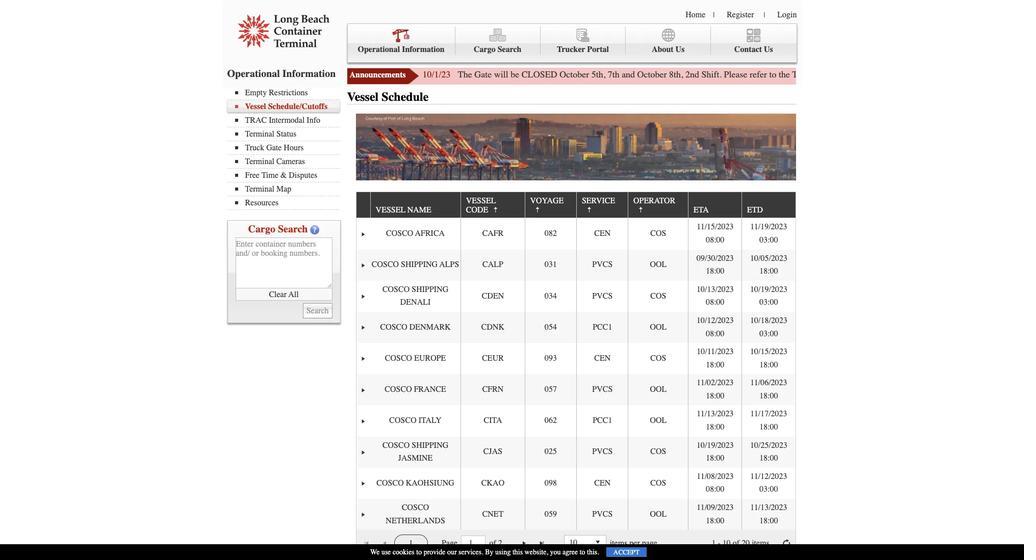 Task type: locate. For each thing, give the bounding box(es) containing it.
11/06/2023
[[751, 379, 788, 388]]

11/13/2023 18:00 cell down "11/12/2023 03:00"
[[742, 500, 796, 531]]

cnet cell
[[461, 500, 525, 531]]

0 horizontal spatial us
[[676, 45, 685, 54]]

2 ool cell from the top
[[628, 312, 689, 344]]

0 vertical spatial shipping
[[401, 260, 438, 270]]

1 vertical spatial pcc1
[[593, 417, 613, 426]]

03:00
[[760, 236, 779, 245], [760, 298, 779, 307], [760, 329, 779, 339], [760, 486, 779, 495]]

row containing 11/08/2023 08:00
[[357, 468, 796, 500]]

cosco left france
[[385, 385, 412, 395]]

pvcs for 031
[[593, 260, 613, 270]]

1 cos from the top
[[651, 229, 667, 238]]

0 horizontal spatial 1
[[409, 539, 413, 548]]

2 the from the left
[[995, 69, 1007, 80]]

operational inside menu bar
[[358, 45, 400, 54]]

3 pvcs cell from the top
[[577, 375, 628, 406]]

18:00 inside 10/19/2023 18:00
[[706, 454, 725, 464]]

hours up cameras in the top left of the page
[[284, 143, 304, 153]]

the
[[779, 69, 791, 80], [995, 69, 1007, 80]]

0 horizontal spatial items
[[610, 539, 628, 548]]

1 horizontal spatial of
[[733, 539, 740, 548]]

0 horizontal spatial the
[[779, 69, 791, 80]]

page right web
[[879, 69, 896, 80]]

information
[[402, 45, 445, 54], [283, 68, 336, 80]]

cosco down denali
[[380, 323, 408, 332]]

0 horizontal spatial truck
[[245, 143, 264, 153]]

1 horizontal spatial us
[[765, 45, 774, 54]]

pvcs cell for 057
[[577, 375, 628, 406]]

cos cell for 10/13/2023
[[628, 281, 689, 312]]

1 horizontal spatial 10/19/2023
[[751, 285, 788, 294]]

10 row from the top
[[357, 468, 796, 500]]

row
[[357, 192, 796, 219], [357, 219, 796, 250], [357, 250, 796, 281], [357, 281, 796, 312], [357, 312, 796, 344], [357, 344, 796, 375], [357, 375, 796, 406], [357, 406, 796, 437], [357, 437, 796, 468], [357, 468, 796, 500], [357, 500, 796, 531]]

ool
[[650, 260, 667, 270], [650, 323, 667, 332], [650, 385, 667, 395], [650, 417, 667, 426], [650, 510, 667, 519]]

10/19/2023 up 11/08/2023
[[697, 441, 734, 450]]

1 horizontal spatial october
[[638, 69, 667, 80]]

us inside "contact us" 'link'
[[765, 45, 774, 54]]

1 horizontal spatial operational
[[358, 45, 400, 54]]

1 vertical spatial terminal
[[245, 157, 275, 166]]

cosco europe
[[385, 354, 446, 363]]

3 cen cell from the top
[[577, 468, 628, 500]]

operational
[[358, 45, 400, 54], [227, 68, 280, 80]]

row up 082
[[357, 192, 796, 219]]

None submit
[[303, 304, 332, 319]]

shipping left alps
[[401, 260, 438, 270]]

to right refer
[[770, 69, 777, 80]]

cosco shipping alps
[[372, 260, 460, 270]]

0 horizontal spatial vessel
[[245, 102, 266, 111]]

11/09/2023 18:00 cell
[[689, 500, 742, 531]]

vessel up "cafr"
[[466, 196, 496, 206]]

0 vertical spatial cargo search
[[474, 45, 522, 54]]

1 horizontal spatial the
[[995, 69, 1007, 80]]

truck right refer
[[793, 69, 814, 80]]

0 horizontal spatial search
[[278, 224, 308, 235]]

5 pvcs from the top
[[593, 510, 613, 519]]

1 vertical spatial information
[[283, 68, 336, 80]]

of left 2 in the left of the page
[[490, 539, 496, 548]]

operational information up the empty restrictions link
[[227, 68, 336, 80]]

11/17/2023 18:00 cell
[[742, 406, 796, 437]]

1 horizontal spatial hours
[[836, 69, 859, 80]]

08:00 for 10/13/2023 08:00
[[706, 298, 725, 307]]

will
[[494, 69, 509, 80]]

031
[[545, 260, 557, 270]]

11/08/2023 08:00
[[697, 473, 734, 495]]

08:00 inside 11/08/2023 08:00
[[706, 486, 725, 495]]

information up restrictions
[[283, 68, 336, 80]]

1 pvcs cell from the top
[[577, 250, 628, 281]]

cosco inside the cosco shipping denali
[[383, 285, 410, 294]]

18:00 inside 10/15/2023 18:00
[[760, 361, 779, 370]]

tree grid containing vessel code
[[357, 192, 796, 531]]

vessel inside vessel name link
[[376, 206, 406, 215]]

9 row from the top
[[357, 437, 796, 468]]

row containing 10/12/2023 08:00
[[357, 312, 796, 344]]

cnet
[[483, 510, 504, 519]]

our
[[448, 549, 457, 557]]

cosco africa cell
[[371, 219, 461, 250]]

08:00 down the 10/13/2023
[[706, 298, 725, 307]]

cosco france cell
[[371, 375, 461, 406]]

cos for 11/15/2023
[[651, 229, 667, 238]]

search down resources link
[[278, 224, 308, 235]]

059
[[545, 510, 557, 519]]

10/19/2023 down 10/05/2023 18:00 cell
[[751, 285, 788, 294]]

1 vertical spatial hours
[[284, 143, 304, 153]]

057 cell
[[525, 375, 577, 406]]

vessel inside the empty restrictions vessel schedule/cutoffs trac intermodal info terminal status truck gate hours terminal cameras free time & disputes terminal map resources
[[245, 102, 266, 111]]

11/13/2023 18:00 down 11/12/2023 03:00 cell
[[751, 504, 788, 526]]

18:00 inside 11/02/2023 18:00
[[706, 392, 725, 401]]

062 cell
[[525, 406, 577, 437]]

10 right - at the right of page
[[723, 539, 731, 548]]

name
[[408, 206, 432, 215]]

agree
[[563, 549, 578, 557]]

shipping up denali
[[412, 285, 449, 294]]

2 pcc1 cell from the top
[[577, 406, 628, 437]]

0 horizontal spatial cargo search
[[248, 224, 308, 235]]

cosco inside cosco netherlands
[[402, 504, 429, 513]]

the left week
[[995, 69, 1007, 80]]

03:00 down "10/18/2023"
[[760, 329, 779, 339]]

1 horizontal spatial menu bar
[[347, 23, 797, 63]]

to left this.
[[580, 549, 586, 557]]

1 horizontal spatial cargo
[[474, 45, 496, 54]]

2 08:00 from the top
[[706, 298, 725, 307]]

operational up empty
[[227, 68, 280, 80]]

5th,
[[592, 69, 606, 80]]

row containing cosco netherlands
[[357, 500, 796, 531]]

1 horizontal spatial cargo search
[[474, 45, 522, 54]]

shipping inside the cosco shipping denali
[[412, 285, 449, 294]]

code
[[466, 206, 489, 215]]

1 horizontal spatial truck
[[793, 69, 814, 80]]

1 vertical spatial pcc1 cell
[[577, 406, 628, 437]]

this.
[[587, 549, 600, 557]]

1 pvcs from the top
[[593, 260, 613, 270]]

03:00 inside 10/19/2023 03:00
[[760, 298, 779, 307]]

1 vertical spatial operational information
[[227, 68, 336, 80]]

4 03:00 from the top
[[760, 486, 779, 495]]

18:00 down the 11/06/2023
[[760, 392, 779, 401]]

2 cen cell from the top
[[577, 344, 628, 375]]

5 pvcs cell from the top
[[577, 500, 628, 531]]

0 vertical spatial truck
[[793, 69, 814, 80]]

operational up announcements
[[358, 45, 400, 54]]

08:00 for 11/15/2023 08:00
[[706, 236, 725, 245]]

1 cen cell from the top
[[577, 219, 628, 250]]

cosco inside 'cosco shipping jasmine'
[[383, 441, 410, 450]]

1 horizontal spatial gate
[[475, 69, 492, 80]]

us
[[676, 45, 685, 54], [765, 45, 774, 54]]

this
[[513, 549, 523, 557]]

row up 093
[[357, 312, 796, 344]]

03:00 down 11/12/2023
[[760, 486, 779, 495]]

4 cos cell from the top
[[628, 437, 689, 468]]

3 cos cell from the top
[[628, 344, 689, 375]]

login link
[[778, 10, 797, 19]]

1 ool cell from the top
[[628, 250, 689, 281]]

pvcs for 025
[[593, 448, 613, 457]]

1 pcc1 from the top
[[593, 323, 613, 332]]

login
[[778, 10, 797, 19]]

1 vertical spatial 10/19/2023
[[697, 441, 734, 450]]

2 pvcs cell from the top
[[577, 281, 628, 312]]

2 cos from the top
[[651, 292, 667, 301]]

08:00 inside 11/15/2023 08:00
[[706, 236, 725, 245]]

0 horizontal spatial of
[[490, 539, 496, 548]]

18:00 down 10/25/2023
[[760, 454, 779, 464]]

items
[[610, 539, 628, 548], [752, 539, 770, 548]]

1 horizontal spatial information
[[402, 45, 445, 54]]

08:00 inside 10/13/2023 08:00
[[706, 298, 725, 307]]

terminal up resources
[[245, 185, 275, 194]]

eta link
[[694, 202, 714, 218]]

2 1 from the left
[[712, 539, 716, 548]]

cosco denmark
[[380, 323, 451, 332]]

2 vertical spatial terminal
[[245, 185, 275, 194]]

us inside about us link
[[676, 45, 685, 54]]

2 vertical spatial shipping
[[412, 441, 449, 450]]

1 of from the left
[[490, 539, 496, 548]]

1 cos cell from the top
[[628, 219, 689, 250]]

08:00 inside 10/12/2023 08:00
[[706, 329, 725, 339]]

us for contact us
[[765, 45, 774, 54]]

1 left - at the right of page
[[712, 539, 716, 548]]

2 cos cell from the top
[[628, 281, 689, 312]]

announcements
[[350, 70, 406, 80]]

3 03:00 from the top
[[760, 329, 779, 339]]

18:00 for 11/09/2023 18:00 cell in the bottom of the page
[[706, 517, 725, 526]]

cen cell
[[577, 219, 628, 250], [577, 344, 628, 375], [577, 468, 628, 500]]

031 cell
[[525, 250, 577, 281]]

vessel schedule
[[347, 90, 429, 104]]

1 row from the top
[[357, 192, 796, 219]]

1 vertical spatial cen cell
[[577, 344, 628, 375]]

2 03:00 from the top
[[760, 298, 779, 307]]

row group containing 11/15/2023 08:00
[[357, 219, 796, 531]]

the right refer
[[779, 69, 791, 80]]

pcc1 cell for 062
[[577, 406, 628, 437]]

the
[[458, 69, 472, 80]]

1 pcc1 cell from the top
[[577, 312, 628, 344]]

1 vertical spatial shipping
[[412, 285, 449, 294]]

1 vertical spatial truck
[[245, 143, 264, 153]]

0 vertical spatial 10/19/2023
[[751, 285, 788, 294]]

pcc1 cell
[[577, 312, 628, 344], [577, 406, 628, 437]]

08:00 down 11/08/2023
[[706, 486, 725, 495]]

2 cen from the top
[[595, 354, 611, 363]]

cosco up denali
[[383, 285, 410, 294]]

cos
[[651, 229, 667, 238], [651, 292, 667, 301], [651, 354, 667, 363], [651, 448, 667, 457], [651, 479, 667, 488]]

0 vertical spatial information
[[402, 45, 445, 54]]

18:00 down 10/05/2023
[[760, 267, 779, 276]]

use
[[382, 549, 391, 557]]

11/13/2023 down '11/02/2023 18:00' cell
[[697, 410, 734, 419]]

3 ool cell from the top
[[628, 375, 689, 406]]

2 pcc1 from the top
[[593, 417, 613, 426]]

truck down trac
[[245, 143, 264, 153]]

10 up agree
[[570, 539, 578, 548]]

1 horizontal spatial |
[[764, 11, 766, 19]]

0 horizontal spatial hours
[[284, 143, 304, 153]]

18:00 inside 10/25/2023 18:00
[[760, 454, 779, 464]]

08:00 down 10/12/2023
[[706, 329, 725, 339]]

0 horizontal spatial cargo
[[248, 224, 276, 235]]

18:00 for 10/15/2023 18:00 cell
[[760, 361, 779, 370]]

vessel up trac
[[245, 102, 266, 111]]

093 cell
[[525, 344, 577, 375]]

2 pvcs from the top
[[593, 292, 613, 301]]

2 of from the left
[[733, 539, 740, 548]]

11/13/2023 18:00 cell up 10/19/2023 18:00
[[689, 406, 742, 437]]

18:00 down 11/17/2023
[[760, 423, 779, 432]]

18:00 down 11/09/2023
[[706, 517, 725, 526]]

us right about
[[676, 45, 685, 54]]

cosco for cosco italy
[[390, 417, 417, 426]]

0 vertical spatial search
[[498, 45, 522, 54]]

cos for 11/08/2023
[[651, 479, 667, 488]]

10/13/2023
[[697, 285, 734, 294]]

11/02/2023 18:00 cell
[[689, 375, 742, 406]]

for right details
[[982, 69, 993, 80]]

1 horizontal spatial 10
[[723, 539, 731, 548]]

0 horizontal spatial october
[[560, 69, 590, 80]]

0 vertical spatial hours
[[836, 69, 859, 80]]

gate
[[939, 69, 954, 80]]

0 horizontal spatial gate
[[266, 143, 282, 153]]

10/18/2023 03:00 cell
[[742, 312, 796, 344]]

shipping up jasmine
[[412, 441, 449, 450]]

3 pvcs from the top
[[593, 385, 613, 395]]

contact
[[735, 45, 762, 54]]

1 08:00 from the top
[[706, 236, 725, 245]]

1 horizontal spatial for
[[982, 69, 993, 80]]

terminal map link
[[235, 185, 340, 194]]

information up 10/1/23
[[402, 45, 445, 54]]

4 08:00 from the top
[[706, 486, 725, 495]]

menu bar containing operational information
[[347, 23, 797, 63]]

0 horizontal spatial information
[[283, 68, 336, 80]]

0 vertical spatial cargo
[[474, 45, 496, 54]]

vessel schedule/cutoffs link
[[235, 102, 340, 111]]

11 row from the top
[[357, 500, 796, 531]]

4 pvcs from the top
[[593, 448, 613, 457]]

page
[[879, 69, 896, 80], [642, 539, 658, 548]]

18:00 down 10/15/2023
[[760, 361, 779, 370]]

08:00 down 11/15/2023 at the right top
[[706, 236, 725, 245]]

03:00 for 10/19/2023 03:00
[[760, 298, 779, 307]]

18:00 for the 10/19/2023 18:00 cell
[[706, 454, 725, 464]]

11/13/2023 18:00 cell
[[689, 406, 742, 437], [742, 500, 796, 531]]

ool for 11/02/2023
[[650, 385, 667, 395]]

truck inside the empty restrictions vessel schedule/cutoffs trac intermodal info terminal status truck gate hours terminal cameras free time & disputes terminal map resources
[[245, 143, 264, 153]]

03:00 for 10/18/2023 03:00
[[760, 329, 779, 339]]

0 vertical spatial terminal
[[245, 130, 275, 139]]

of 2
[[490, 539, 503, 548]]

3 ool from the top
[[650, 385, 667, 395]]

1 vertical spatial cen
[[595, 354, 611, 363]]

4 row from the top
[[357, 281, 796, 312]]

ool for 11/09/2023
[[650, 510, 667, 519]]

cargo
[[474, 45, 496, 54], [248, 224, 276, 235]]

1 field
[[461, 536, 486, 551]]

cargo down resources
[[248, 224, 276, 235]]

11/19/2023 03:00 cell
[[742, 219, 796, 250]]

operator
[[634, 196, 676, 206]]

18:00 for "11/17/2023 18:00" cell
[[760, 423, 779, 432]]

062
[[545, 417, 557, 426]]

18:00 for '11/02/2023 18:00' cell
[[706, 392, 725, 401]]

2 vertical spatial cen cell
[[577, 468, 628, 500]]

5 ool from the top
[[650, 510, 667, 519]]

2 vertical spatial cen
[[595, 479, 611, 488]]

1 horizontal spatial 1
[[712, 539, 716, 548]]

0 vertical spatial operational
[[358, 45, 400, 54]]

row group
[[357, 219, 796, 531]]

082 cell
[[525, 219, 577, 250]]

0 vertical spatial 11/13/2023 18:00 cell
[[689, 406, 742, 437]]

free
[[245, 171, 260, 180]]

03:00 for 11/12/2023 03:00
[[760, 486, 779, 495]]

5 cos from the top
[[651, 479, 667, 488]]

18:00 inside 11/06/2023 18:00
[[760, 392, 779, 401]]

0 vertical spatial pcc1 cell
[[577, 312, 628, 344]]

cen for 082
[[595, 229, 611, 238]]

terminal
[[245, 130, 275, 139], [245, 157, 275, 166], [245, 185, 275, 194]]

03:00 inside 10/18/2023 03:00
[[760, 329, 779, 339]]

1 1 from the left
[[409, 539, 413, 548]]

0 vertical spatial 11/13/2023 18:00
[[697, 410, 734, 432]]

per
[[630, 539, 640, 548]]

empty
[[245, 88, 267, 97]]

row down service link
[[357, 219, 796, 250]]

1 for from the left
[[898, 69, 909, 80]]

pvcs cell
[[577, 250, 628, 281], [577, 281, 628, 312], [577, 375, 628, 406], [577, 437, 628, 468], [577, 500, 628, 531]]

row up 098
[[357, 437, 796, 468]]

schedule/cutoffs
[[268, 102, 328, 111]]

1 horizontal spatial 11/13/2023 18:00
[[751, 504, 788, 526]]

2 horizontal spatial to
[[770, 69, 777, 80]]

11/12/2023 03:00
[[751, 473, 788, 495]]

ool for 09/30/2023
[[650, 260, 667, 270]]

1 horizontal spatial vessel
[[466, 196, 496, 206]]

cen for 098
[[595, 479, 611, 488]]

0 vertical spatial 11/13/2023
[[697, 410, 734, 419]]

0 horizontal spatial 10/19/2023
[[697, 441, 734, 450]]

11/12/2023 03:00 cell
[[742, 468, 796, 500]]

1 horizontal spatial operational information
[[358, 45, 445, 54]]

vessel down announcements
[[347, 90, 379, 104]]

cita cell
[[461, 406, 525, 437]]

operational information up announcements
[[358, 45, 445, 54]]

page right per
[[642, 539, 658, 548]]

october right and
[[638, 69, 667, 80]]

operator link
[[634, 192, 676, 218]]

2 for from the left
[[982, 69, 993, 80]]

0 vertical spatial pcc1
[[593, 323, 613, 332]]

cosco left europe
[[385, 354, 412, 363]]

1 for 1 - 10 of 20 items
[[712, 539, 716, 548]]

vessel
[[347, 90, 379, 104], [245, 102, 266, 111]]

vessel inside vessel code link
[[466, 196, 496, 206]]

5 cos cell from the top
[[628, 468, 689, 500]]

6 row from the top
[[357, 344, 796, 375]]

4 ool from the top
[[650, 417, 667, 426]]

row up 062
[[357, 375, 796, 406]]

cafr cell
[[461, 219, 525, 250]]

18:00 inside 10/05/2023 18:00
[[760, 267, 779, 276]]

1 vertical spatial menu bar
[[227, 87, 345, 210]]

cosco netherlands
[[386, 504, 445, 526]]

row up 059
[[357, 468, 796, 500]]

row up 034
[[357, 250, 796, 281]]

0 vertical spatial cen cell
[[577, 219, 628, 250]]

18:00 inside the 09/30/2023 18:00
[[706, 267, 725, 276]]

2 us from the left
[[765, 45, 774, 54]]

03:00 up "10/18/2023"
[[760, 298, 779, 307]]

cosco up "netherlands"
[[402, 504, 429, 513]]

cos cell for 10/19/2023
[[628, 437, 689, 468]]

034 cell
[[525, 281, 577, 312]]

cosco down "vessel name"
[[386, 229, 414, 238]]

ceur
[[482, 354, 504, 363]]

pcc1 cell for 054
[[577, 312, 628, 344]]

pvcs cell for 031
[[577, 250, 628, 281]]

18:00 down 09/30/2023
[[706, 267, 725, 276]]

11/19/2023
[[751, 223, 788, 232]]

1 horizontal spatial items
[[752, 539, 770, 548]]

we
[[371, 549, 380, 557]]

row up 057
[[357, 344, 796, 375]]

tree grid
[[357, 192, 796, 531]]

3 terminal from the top
[[245, 185, 275, 194]]

18:00 up 11/08/2023
[[706, 454, 725, 464]]

0 horizontal spatial for
[[898, 69, 909, 80]]

4 ool cell from the top
[[628, 406, 689, 437]]

11/15/2023 08:00 cell
[[689, 219, 742, 250]]

cosco inside "cell"
[[386, 229, 414, 238]]

gate down status
[[266, 143, 282, 153]]

cen for 093
[[595, 354, 611, 363]]

5 ool cell from the top
[[628, 500, 689, 531]]

cen cell for 093
[[577, 344, 628, 375]]

menu bar
[[347, 23, 797, 63], [227, 87, 345, 210]]

october
[[560, 69, 590, 80], [638, 69, 667, 80]]

1 cen from the top
[[595, 229, 611, 238]]

1 horizontal spatial page
[[879, 69, 896, 80]]

gate right the
[[475, 69, 492, 80]]

10/19/2023 03:00 cell
[[742, 281, 796, 312]]

0 horizontal spatial vessel
[[376, 206, 406, 215]]

1 ool from the top
[[650, 260, 667, 270]]

closed
[[522, 69, 558, 80]]

ool cell for 10/12/2023
[[628, 312, 689, 344]]

2 row from the top
[[357, 219, 796, 250]]

row up 025
[[357, 406, 796, 437]]

11/19/2023 03:00
[[751, 223, 788, 245]]

7 row from the top
[[357, 375, 796, 406]]

cosco
[[386, 229, 414, 238], [372, 260, 399, 270], [383, 285, 410, 294], [380, 323, 408, 332], [385, 354, 412, 363], [385, 385, 412, 395], [390, 417, 417, 426], [383, 441, 410, 450], [377, 479, 404, 488], [402, 504, 429, 513]]

cargo up will
[[474, 45, 496, 54]]

pcc1 for 062
[[593, 417, 613, 426]]

operational information
[[358, 45, 445, 54], [227, 68, 336, 80]]

shipping inside 'cosco shipping jasmine'
[[412, 441, 449, 450]]

hours left web
[[836, 69, 859, 80]]

cosco down jasmine
[[377, 479, 404, 488]]

search up be
[[498, 45, 522, 54]]

for left "further"
[[898, 69, 909, 80]]

cargo search down resources link
[[248, 224, 308, 235]]

pvcs
[[593, 260, 613, 270], [593, 292, 613, 301], [593, 385, 613, 395], [593, 448, 613, 457], [593, 510, 613, 519]]

11/09/2023
[[697, 504, 734, 513]]

0 horizontal spatial |
[[714, 11, 715, 19]]

03:00 inside "11/12/2023 03:00"
[[760, 486, 779, 495]]

0 horizontal spatial page
[[642, 539, 658, 548]]

11/09/2023 18:00
[[697, 504, 734, 526]]

18:00 up 1 - 10 of 20 items at the right bottom of the page
[[760, 517, 779, 526]]

1 october from the left
[[560, 69, 590, 80]]

0 horizontal spatial operational
[[227, 68, 280, 80]]

3 row from the top
[[357, 250, 796, 281]]

cosco for cosco shipping jasmine
[[383, 441, 410, 450]]

trucker portal link
[[541, 27, 626, 55]]

1 03:00 from the top
[[760, 236, 779, 245]]

vessel left name
[[376, 206, 406, 215]]

cos for 10/13/2023
[[651, 292, 667, 301]]

cameras
[[277, 157, 305, 166]]

items right 20 on the right of the page
[[752, 539, 770, 548]]

3 cos from the top
[[651, 354, 667, 363]]

cosco for cosco europe
[[385, 354, 412, 363]]

hours inside the empty restrictions vessel schedule/cutoffs trac intermodal info terminal status truck gate hours terminal cameras free time & disputes terminal map resources
[[284, 143, 304, 153]]

pvcs cell for 034
[[577, 281, 628, 312]]

cargo search up will
[[474, 45, 522, 54]]

1 for 1
[[409, 539, 413, 548]]

terminal down trac
[[245, 130, 275, 139]]

row up 054
[[357, 281, 796, 312]]

cosco for cosco kaohsiung
[[377, 479, 404, 488]]

0 horizontal spatial menu bar
[[227, 87, 345, 210]]

cosco down cosco africa "cell"
[[372, 260, 399, 270]]

18:00 for the 10/11/2023 18:00 cell at the right bottom of page
[[706, 361, 725, 370]]

1 horizontal spatial 11/13/2023
[[751, 504, 788, 513]]

10/12/2023
[[697, 316, 734, 326]]

disputes
[[289, 171, 318, 180]]

| right home link
[[714, 11, 715, 19]]

items up accept
[[610, 539, 628, 548]]

5 row from the top
[[357, 312, 796, 344]]

8 row from the top
[[357, 406, 796, 437]]

2 ool from the top
[[650, 323, 667, 332]]

trucker
[[557, 45, 586, 54]]

register link
[[727, 10, 755, 19]]

11/13/2023 18:00 down '11/02/2023 18:00' cell
[[697, 410, 734, 432]]

cosco kaohsiung cell
[[371, 468, 461, 500]]

1 terminal from the top
[[245, 130, 275, 139]]

cosco italy
[[390, 417, 442, 426]]

cosco up jasmine
[[383, 441, 410, 450]]

0 vertical spatial menu bar
[[347, 23, 797, 63]]

3 08:00 from the top
[[706, 329, 725, 339]]

1 us from the left
[[676, 45, 685, 54]]

ool cell
[[628, 250, 689, 281], [628, 312, 689, 344], [628, 375, 689, 406], [628, 406, 689, 437], [628, 500, 689, 531]]

1 - 10 of 20 items
[[712, 539, 770, 548]]

10/19/2023 03:00
[[751, 285, 788, 307]]

to left provide
[[417, 549, 422, 557]]

03:00 down 11/19/2023
[[760, 236, 779, 245]]

4 cos from the top
[[651, 448, 667, 457]]

gate left web
[[817, 69, 834, 80]]

0 horizontal spatial 10
[[570, 539, 578, 548]]

08:00 for 10/12/2023 08:00
[[706, 329, 725, 339]]

ool for 10/12/2023
[[650, 323, 667, 332]]

row containing vessel code
[[357, 192, 796, 219]]

alps
[[440, 260, 460, 270]]

10/13/2023 08:00 cell
[[689, 281, 742, 312]]

10/12/2023 08:00
[[697, 316, 734, 339]]

terminal up free on the left of page
[[245, 157, 275, 166]]

vessel
[[466, 196, 496, 206], [376, 206, 406, 215]]

cosco left the italy
[[390, 417, 417, 426]]

vessel code link
[[466, 192, 505, 218]]

11/13/2023 down 11/12/2023 03:00 cell
[[751, 504, 788, 513]]

1 horizontal spatial search
[[498, 45, 522, 54]]

1 up cookies
[[409, 539, 413, 548]]

18:00 inside "11/09/2023 18:00"
[[706, 517, 725, 526]]

18:00 down 10/11/2023 in the right bottom of the page
[[706, 361, 725, 370]]

cosco for cosco france
[[385, 385, 412, 395]]

october left '5th,'
[[560, 69, 590, 80]]

0 horizontal spatial 11/13/2023 18:00
[[697, 410, 734, 432]]

18:00 inside 11/17/2023 18:00
[[760, 423, 779, 432]]

4 pvcs cell from the top
[[577, 437, 628, 468]]

cos cell
[[628, 219, 689, 250], [628, 281, 689, 312], [628, 344, 689, 375], [628, 437, 689, 468], [628, 468, 689, 500]]

| left login
[[764, 11, 766, 19]]

vessel for code
[[466, 196, 496, 206]]

18:00 down 11/02/2023
[[706, 392, 725, 401]]

us right the contact
[[765, 45, 774, 54]]

shipping for jasmine
[[412, 441, 449, 450]]

0 vertical spatial cen
[[595, 229, 611, 238]]

Enter container numbers and/ or booking numbers.  text field
[[236, 238, 332, 289]]

18:00 inside 10/11/2023 18:00
[[706, 361, 725, 370]]

3 cen from the top
[[595, 479, 611, 488]]

03:00 inside 11/19/2023 03:00
[[760, 236, 779, 245]]

row up agree
[[357, 500, 796, 531]]



Task type: vqa. For each thing, say whether or not it's contained in the screenshot.


Task type: describe. For each thing, give the bounding box(es) containing it.
-
[[718, 539, 721, 548]]

italy
[[419, 417, 442, 426]]

schedule
[[382, 90, 429, 104]]

cargo search link
[[456, 27, 541, 55]]

be
[[511, 69, 520, 80]]

2 october from the left
[[638, 69, 667, 80]]

voyage link
[[530, 192, 564, 218]]

cen cell for 098
[[577, 468, 628, 500]]

cosco netherlands cell
[[371, 500, 461, 531]]

about us link
[[626, 27, 712, 55]]

row containing 11/15/2023 08:00
[[357, 219, 796, 250]]

us for about us
[[676, 45, 685, 54]]

service
[[582, 196, 616, 206]]

operational information link
[[348, 27, 456, 55]]

details
[[956, 69, 980, 80]]

web
[[861, 69, 876, 80]]

row containing 10/11/2023 18:00
[[357, 344, 796, 375]]

pvcs for 059
[[593, 510, 613, 519]]

025
[[545, 448, 557, 457]]

2 10 from the left
[[723, 539, 731, 548]]

cden cell
[[461, 281, 525, 312]]

0 vertical spatial page
[[879, 69, 896, 80]]

cos cell for 11/08/2023
[[628, 468, 689, 500]]

pcc1 for 054
[[593, 323, 613, 332]]

2 | from the left
[[764, 11, 766, 19]]

clear all
[[269, 290, 299, 299]]

row containing 11/02/2023 18:00
[[357, 375, 796, 406]]

cosco shipping alps cell
[[371, 250, 461, 281]]

11/17/2023
[[751, 410, 788, 419]]

11/15/2023
[[697, 223, 734, 232]]

cden
[[482, 292, 504, 301]]

cosco france
[[385, 385, 446, 395]]

cookies
[[393, 549, 415, 557]]

11/12/2023
[[751, 473, 788, 482]]

vessel for name
[[376, 206, 406, 215]]

1 10 from the left
[[570, 539, 578, 548]]

11/02/2023
[[697, 379, 734, 388]]

row containing cosco shipping denali
[[357, 281, 796, 312]]

cargo inside 'link'
[[474, 45, 496, 54]]

09/30/2023 18:00 cell
[[689, 250, 742, 281]]

09/30/2023 18:00
[[697, 254, 734, 276]]

18:00 up 10/19/2023 18:00
[[706, 423, 725, 432]]

10/18/2023 03:00
[[751, 316, 788, 339]]

10/11/2023 18:00 cell
[[689, 344, 742, 375]]

1 vertical spatial 11/13/2023 18:00 cell
[[742, 500, 796, 531]]

ool cell for 11/13/2023
[[628, 406, 689, 437]]

cos cell for 10/11/2023
[[628, 344, 689, 375]]

cosco shipping jasmine cell
[[371, 437, 461, 468]]

week
[[1009, 69, 1025, 80]]

france
[[414, 385, 446, 395]]

10/19/2023 18:00 cell
[[689, 437, 742, 468]]

1 vertical spatial cargo
[[248, 224, 276, 235]]

ool cell for 09/30/2023
[[628, 250, 689, 281]]

054
[[545, 323, 557, 332]]

resources link
[[235, 199, 340, 208]]

ool cell for 11/02/2023
[[628, 375, 689, 406]]

11/17/2023 18:00
[[751, 410, 788, 432]]

vessel name link
[[376, 202, 437, 218]]

calp cell
[[461, 250, 525, 281]]

18:00 for 09/30/2023 18:00 cell
[[706, 267, 725, 276]]

etd link
[[748, 202, 768, 218]]

row containing cosco shipping jasmine
[[357, 437, 796, 468]]

trucker portal
[[557, 45, 609, 54]]

trac intermodal info link
[[235, 116, 340, 125]]

cita
[[484, 417, 502, 426]]

0 horizontal spatial to
[[417, 549, 422, 557]]

10/25/2023 18:00
[[751, 441, 788, 464]]

clear
[[269, 290, 287, 299]]

1 vertical spatial operational
[[227, 68, 280, 80]]

0 horizontal spatial operational information
[[227, 68, 336, 80]]

by
[[485, 549, 494, 557]]

calp
[[483, 260, 504, 270]]

10/13/2023 08:00
[[697, 285, 734, 307]]

home link
[[686, 10, 706, 19]]

1 | from the left
[[714, 11, 715, 19]]

ool for 11/13/2023
[[650, 417, 667, 426]]

cos for 10/19/2023
[[651, 448, 667, 457]]

cosco shipping jasmine
[[383, 441, 449, 464]]

cosco denmark cell
[[371, 312, 461, 344]]

0 horizontal spatial 11/13/2023
[[697, 410, 734, 419]]

&
[[281, 171, 287, 180]]

information inside menu bar
[[402, 45, 445, 54]]

trac
[[245, 116, 267, 125]]

1 the from the left
[[779, 69, 791, 80]]

website,
[[525, 549, 549, 557]]

1 items from the left
[[610, 539, 628, 548]]

ool cell for 11/09/2023
[[628, 500, 689, 531]]

cosco europe cell
[[371, 344, 461, 375]]

cosco for cosco denmark
[[380, 323, 408, 332]]

restrictions
[[269, 88, 308, 97]]

services.
[[459, 549, 484, 557]]

10/15/2023 18:00 cell
[[742, 344, 796, 375]]

09/30/2023
[[697, 254, 734, 263]]

portal
[[588, 45, 609, 54]]

ceur cell
[[461, 344, 525, 375]]

truck gate hours link
[[235, 143, 340, 153]]

refer
[[750, 69, 768, 80]]

info
[[307, 116, 321, 125]]

2nd
[[686, 69, 700, 80]]

kaohsiung
[[406, 479, 455, 488]]

025 cell
[[525, 437, 577, 468]]

098 cell
[[525, 468, 577, 500]]

cosco for cosco africa
[[386, 229, 414, 238]]

time
[[262, 171, 279, 180]]

gate inside the empty restrictions vessel schedule/cutoffs trac intermodal info terminal status truck gate hours terminal cameras free time & disputes terminal map resources
[[266, 143, 282, 153]]

cjas cell
[[461, 437, 525, 468]]

cos for 10/11/2023
[[651, 354, 667, 363]]

cargo search inside 'link'
[[474, 45, 522, 54]]

cosco shipping denali cell
[[371, 281, 461, 312]]

10/05/2023 18:00 cell
[[742, 250, 796, 281]]

further
[[911, 69, 936, 80]]

03:00 for 11/19/2023 03:00
[[760, 236, 779, 245]]

menu bar containing empty restrictions
[[227, 87, 345, 210]]

voyage
[[530, 196, 564, 206]]

11/06/2023 18:00 cell
[[742, 375, 796, 406]]

refresh image
[[783, 540, 791, 548]]

10/1/23
[[423, 69, 451, 80]]

1 vertical spatial cargo search
[[248, 224, 308, 235]]

go to the last page image
[[538, 540, 546, 548]]

cosco for cosco shipping alps
[[372, 260, 399, 270]]

059 cell
[[525, 500, 577, 531]]

11/08/2023
[[697, 473, 734, 482]]

home
[[686, 10, 706, 19]]

search inside 'link'
[[498, 45, 522, 54]]

go to the next page image
[[521, 540, 529, 548]]

10/19/2023 for 03:00
[[751, 285, 788, 294]]

shipping for denali
[[412, 285, 449, 294]]

row containing 09/30/2023 18:00
[[357, 250, 796, 281]]

pvcs cell for 059
[[577, 500, 628, 531]]

1 vertical spatial 11/13/2023
[[751, 504, 788, 513]]

10/25/2023 18:00 cell
[[742, 437, 796, 468]]

11/08/2023 08:00 cell
[[689, 468, 742, 500]]

cosco for cosco shipping denali
[[383, 285, 410, 294]]

pvcs for 034
[[593, 292, 613, 301]]

054 cell
[[525, 312, 577, 344]]

08:00 for 11/08/2023 08:00
[[706, 486, 725, 495]]

jasmine
[[398, 454, 433, 464]]

1 vertical spatial page
[[642, 539, 658, 548]]

cen cell for 082
[[577, 219, 628, 250]]

pvcs cell for 025
[[577, 437, 628, 468]]

cfrn cell
[[461, 375, 525, 406]]

etd
[[748, 206, 764, 215]]

register
[[727, 10, 755, 19]]

2
[[498, 539, 503, 548]]

ckao cell
[[461, 468, 525, 500]]

provide
[[424, 549, 446, 557]]

2 horizontal spatial gate
[[817, 69, 834, 80]]

2 items from the left
[[752, 539, 770, 548]]

service link
[[582, 192, 616, 218]]

18:00 for 10/25/2023 18:00 cell
[[760, 454, 779, 464]]

10/11/2023 18:00
[[697, 348, 734, 370]]

1 horizontal spatial vessel
[[347, 90, 379, 104]]

10/12/2023 08:00 cell
[[689, 312, 742, 344]]

empty restrictions vessel schedule/cutoffs trac intermodal info terminal status truck gate hours terminal cameras free time & disputes terminal map resources
[[245, 88, 328, 208]]

1 vertical spatial 11/13/2023 18:00
[[751, 504, 788, 526]]

034
[[545, 292, 557, 301]]

10/15/2023 18:00
[[751, 348, 788, 370]]

contact us link
[[712, 27, 797, 55]]

cdnk
[[482, 323, 505, 332]]

18:00 for 11/06/2023 18:00 cell
[[760, 392, 779, 401]]

cosco for cosco netherlands
[[402, 504, 429, 513]]

pvcs for 057
[[593, 385, 613, 395]]

you
[[550, 549, 561, 557]]

2 terminal from the top
[[245, 157, 275, 166]]

18:00 for 10/05/2023 18:00 cell
[[760, 267, 779, 276]]

cafr
[[483, 229, 504, 238]]

cos cell for 11/15/2023
[[628, 219, 689, 250]]

row containing 11/13/2023 18:00
[[357, 406, 796, 437]]

free time & disputes link
[[235, 171, 340, 180]]

accept button
[[607, 548, 647, 558]]

eta
[[694, 206, 709, 215]]

shipping for alps
[[401, 260, 438, 270]]

11/06/2023 18:00
[[751, 379, 788, 401]]

clear all button
[[236, 289, 332, 301]]

11/15/2023 08:00
[[697, 223, 734, 245]]

0 vertical spatial operational information
[[358, 45, 445, 54]]

cosco italy cell
[[371, 406, 461, 437]]

cdnk cell
[[461, 312, 525, 344]]

1 horizontal spatial to
[[580, 549, 586, 557]]

1 vertical spatial search
[[278, 224, 308, 235]]

10/19/2023 for 18:00
[[697, 441, 734, 450]]



